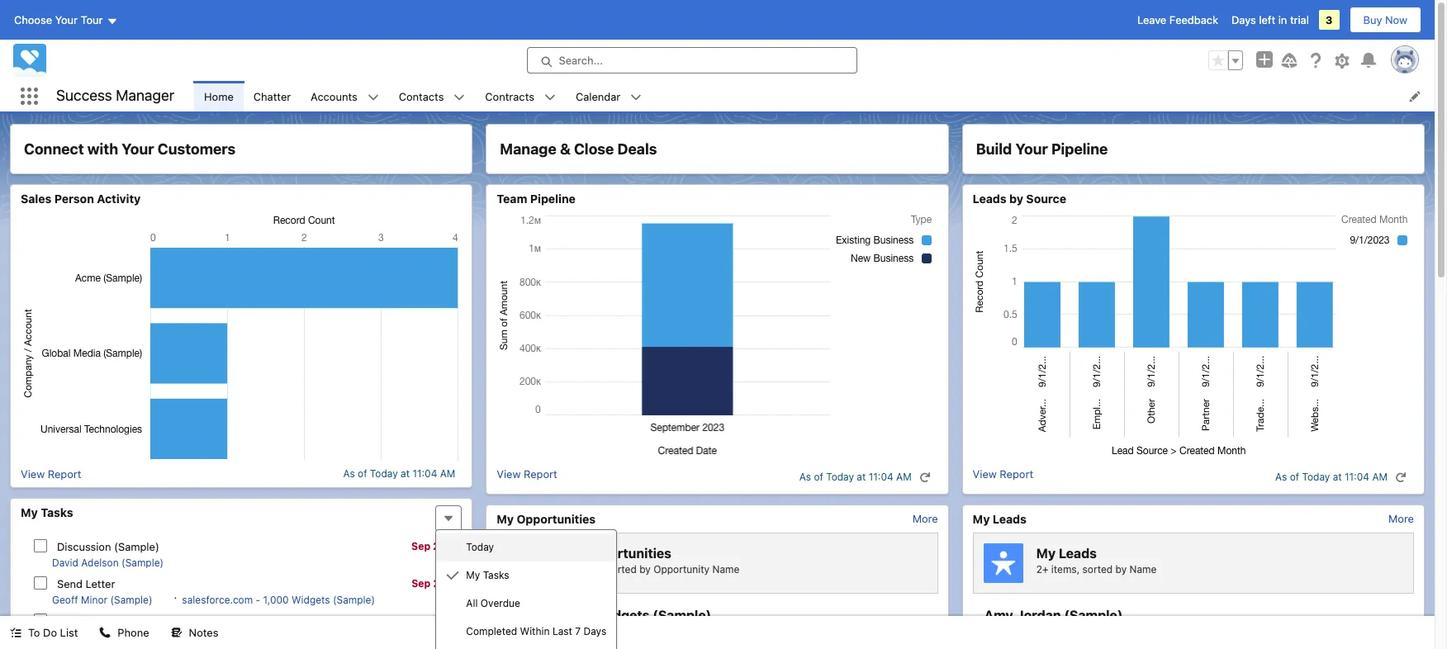 Task type: vqa. For each thing, say whether or not it's contained in the screenshot.
second Sep from the top of the page
yes



Task type: locate. For each thing, give the bounding box(es) containing it.
view report for customers
[[21, 467, 81, 481]]

(sample) right 1,000 at the left of the page
[[333, 594, 375, 606]]

calendar list item
[[566, 81, 652, 112]]

by inside my leads 2+ items, sorted by name
[[1116, 563, 1127, 576]]

sep for discussion (sample)
[[412, 540, 431, 552]]

loehr
[[82, 631, 108, 643]]

build your pipeline
[[976, 140, 1108, 158]]

view report link up 'my opportunities'
[[497, 467, 558, 487]]

2 view report from the left
[[497, 467, 558, 481]]

view for deals
[[497, 467, 521, 481]]

1 horizontal spatial tasks
[[483, 569, 509, 581]]

1 horizontal spatial days
[[1232, 13, 1257, 26]]

1 horizontal spatial my tasks
[[466, 569, 509, 581]]

text default image right accounts
[[368, 92, 379, 103]]

items, inside my opportunities 2+ items, sorted by opportunity name
[[576, 563, 604, 576]]

0 horizontal spatial widgets
[[292, 594, 330, 606]]

2 more link from the left
[[1389, 512, 1415, 525]]

1 view report from the left
[[21, 467, 81, 481]]

0 horizontal spatial sorted
[[607, 563, 637, 576]]

- up account name:
[[548, 608, 554, 623]]

1 vertical spatial tasks
[[483, 569, 509, 581]]

account
[[508, 628, 550, 641]]

report up 'my opportunities'
[[524, 467, 558, 481]]

0 vertical spatial pipeline
[[1052, 140, 1108, 158]]

2+ for your
[[1037, 563, 1049, 576]]

2 name from the left
[[1130, 563, 1157, 576]]

text default image right contracts
[[545, 92, 556, 103]]

sorted inside my opportunities 2+ items, sorted by opportunity name
[[607, 563, 637, 576]]

1 vertical spatial leads
[[993, 512, 1027, 526]]

text default image inside accounts 'list item'
[[368, 92, 379, 103]]

success
[[56, 87, 112, 104]]

widgets for 1,200
[[597, 608, 650, 623]]

2 more from the left
[[1389, 512, 1415, 525]]

build
[[976, 140, 1012, 158]]

list
[[60, 626, 78, 640]]

text default image for accounts
[[368, 92, 379, 103]]

0 horizontal spatial -
[[256, 594, 260, 606]]

sync up (sample) link
[[57, 614, 147, 628]]

- left 1,000 at the left of the page
[[256, 594, 260, 606]]

1 vertical spatial widgets
[[597, 608, 650, 623]]

at for build your pipeline
[[1333, 471, 1343, 483]]

0 vertical spatial sep 29
[[412, 577, 446, 590]]

2 report from the left
[[524, 467, 558, 481]]

2 vertical spatial leads
[[1059, 546, 1097, 561]]

0 horizontal spatial 11:​04
[[413, 468, 437, 480]]

to do list
[[28, 626, 78, 640]]

1 items, from the left
[[576, 563, 604, 576]]

send letter link
[[57, 577, 115, 590]]

your right with
[[122, 140, 154, 158]]

leads inside my leads link
[[993, 512, 1027, 526]]

sep left '28'
[[412, 540, 431, 552]]

2 2+ from the left
[[1037, 563, 1049, 576]]

sep down sep 28
[[412, 577, 431, 590]]

by for manage & close deals
[[640, 563, 651, 576]]

view report for deals
[[497, 467, 558, 481]]

1 horizontal spatial view report
[[497, 467, 558, 481]]

0 horizontal spatial tasks
[[41, 505, 73, 519]]

1 horizontal spatial items,
[[1052, 563, 1080, 576]]

1 name from the left
[[713, 563, 740, 576]]

0 horizontal spatial more link
[[913, 512, 938, 525]]

0 horizontal spatial of
[[358, 468, 367, 480]]

name right opportunity at the bottom left of page
[[713, 563, 740, 576]]

1 vertical spatial days
[[584, 625, 607, 638]]

pipeline up source
[[1052, 140, 1108, 158]]

0 horizontal spatial view report link
[[21, 467, 81, 481]]

2+ down today link
[[561, 563, 573, 576]]

text default image inside contracts 'list item'
[[545, 92, 556, 103]]

1 vertical spatial 29
[[433, 614, 446, 627]]

0 vertical spatial my tasks
[[21, 505, 73, 519]]

0 vertical spatial tasks
[[41, 505, 73, 519]]

to do list button
[[0, 616, 88, 650]]

opportunities
[[517, 512, 596, 526], [583, 546, 672, 561]]

leads for my leads 2+ items, sorted by name
[[1059, 546, 1097, 561]]

sorted up amy jordan (sample)
[[1083, 563, 1113, 576]]

pipeline
[[1052, 140, 1108, 158], [530, 192, 576, 206]]

text default image for contracts
[[545, 92, 556, 103]]

11:​04 for manage & close deals
[[869, 471, 894, 483]]

0 horizontal spatial am
[[440, 468, 456, 480]]

contacts list item
[[389, 81, 475, 112]]

manage
[[500, 140, 557, 158]]

0 horizontal spatial my tasks
[[21, 505, 73, 519]]

tasks up discussion
[[41, 505, 73, 519]]

my tasks
[[21, 505, 73, 519], [466, 569, 509, 581]]

leave feedback
[[1138, 13, 1219, 26]]

2 items, from the left
[[1052, 563, 1080, 576]]

your
[[55, 13, 78, 26], [122, 140, 154, 158], [1016, 140, 1048, 158]]

menu containing today
[[437, 533, 617, 650]]

2 horizontal spatial 11:​04
[[1345, 471, 1370, 483]]

(sample) down opportunity at the bottom left of page
[[653, 608, 712, 623]]

show more my opportunities records element
[[913, 512, 938, 525]]

1 report from the left
[[48, 467, 81, 481]]

in
[[1279, 13, 1288, 26]]

0 vertical spatial -
[[256, 594, 260, 606]]

0 horizontal spatial view report
[[21, 467, 81, 481]]

1 horizontal spatial -
[[548, 608, 554, 623]]

tasks up all overdue
[[483, 569, 509, 581]]

&
[[560, 140, 571, 158]]

all overdue link
[[437, 590, 617, 618]]

name up "amy jordan (sample)" link
[[1130, 563, 1157, 576]]

jordan
[[1017, 608, 1062, 623]]

0 vertical spatial 29
[[433, 577, 446, 590]]

text default image right contacts
[[454, 92, 466, 103]]

completed within last 7 days
[[466, 625, 607, 638]]

pipeline right team
[[530, 192, 576, 206]]

2 sorted from the left
[[1083, 563, 1113, 576]]

3 view from the left
[[973, 467, 997, 481]]

(sample) down "discussion (sample)" link
[[122, 557, 164, 569]]

report
[[48, 467, 81, 481], [524, 467, 558, 481], [1000, 467, 1034, 481]]

list
[[194, 81, 1435, 112]]

items, up amy jordan (sample)
[[1052, 563, 1080, 576]]

2 vertical spatial sep
[[412, 614, 431, 627]]

view report up 'my opportunities'
[[497, 467, 558, 481]]

my tasks up all overdue
[[466, 569, 509, 581]]

at
[[401, 468, 410, 480], [857, 471, 866, 483], [1333, 471, 1343, 483]]

sorted for close
[[607, 563, 637, 576]]

1 horizontal spatial am
[[897, 471, 912, 483]]

text default image
[[368, 92, 379, 103], [454, 92, 466, 103], [545, 92, 556, 103], [919, 472, 931, 483], [1396, 472, 1407, 483]]

completed
[[466, 625, 517, 638]]

2+ inside my opportunities 2+ items, sorted by opportunity name
[[561, 563, 573, 576]]

feedback
[[1170, 13, 1219, 26]]

0 horizontal spatial more
[[913, 512, 938, 525]]

2 horizontal spatial as
[[1276, 471, 1288, 483]]

sorted inside my leads 2+ items, sorted by name
[[1083, 563, 1113, 576]]

calendar link
[[566, 81, 631, 112]]

days
[[1232, 13, 1257, 26], [584, 625, 607, 638]]

acme
[[508, 608, 545, 623]]

2 sep from the top
[[412, 577, 431, 590]]

1 more from the left
[[913, 512, 938, 525]]

2 horizontal spatial as of today at 11:​04 am
[[1276, 471, 1388, 483]]

0 horizontal spatial name
[[713, 563, 740, 576]]

2 view from the left
[[497, 467, 521, 481]]

widgets right 1,000 at the left of the page
[[292, 594, 330, 606]]

0 horizontal spatial items,
[[576, 563, 604, 576]]

discussion (sample) link
[[57, 540, 159, 553]]

2 sep 29 from the top
[[412, 614, 446, 627]]

customers
[[158, 140, 236, 158]]

my tasks inside menu
[[466, 569, 509, 581]]

2+ up jordan
[[1037, 563, 1049, 576]]

opportunities up today link
[[517, 512, 596, 526]]

report up my leads
[[1000, 467, 1034, 481]]

your inside dropdown button
[[55, 13, 78, 26]]

more for build your pipeline
[[1389, 512, 1415, 525]]

your left tour
[[55, 13, 78, 26]]

my tasks up discussion
[[21, 505, 73, 519]]

text default image for to do list
[[10, 627, 21, 639]]

1 horizontal spatial more
[[1389, 512, 1415, 525]]

2 horizontal spatial report
[[1000, 467, 1034, 481]]

0 horizontal spatial view
[[21, 467, 45, 481]]

3 report from the left
[[1000, 467, 1034, 481]]

by left source
[[1010, 192, 1024, 206]]

last
[[553, 625, 573, 638]]

leave
[[1138, 13, 1167, 26]]

notes button
[[161, 616, 228, 650]]

0 vertical spatial sep
[[412, 540, 431, 552]]

now
[[1386, 13, 1408, 26]]

text default image inside phone button
[[99, 627, 111, 639]]

1 horizontal spatial at
[[857, 471, 866, 483]]

2 horizontal spatial view report link
[[973, 467, 1034, 487]]

amy jordan (sample)
[[985, 608, 1123, 623]]

minor
[[81, 594, 107, 606]]

2 horizontal spatial view report
[[973, 467, 1034, 481]]

by up amy jordan (sample)
[[1116, 563, 1127, 576]]

view report
[[21, 467, 81, 481], [497, 467, 558, 481], [973, 467, 1034, 481]]

(sample) down sync up (sample) link at the left bottom of page
[[111, 631, 153, 643]]

leave feedback link
[[1138, 13, 1219, 26]]

1 vertical spatial pipeline
[[530, 192, 576, 206]]

sep for send letter
[[412, 577, 431, 590]]

at for manage & close deals
[[857, 471, 866, 483]]

salesforce.com - 1,000 widgets (sample) link
[[182, 594, 375, 607]]

1 horizontal spatial by
[[1010, 192, 1024, 206]]

1 horizontal spatial view
[[497, 467, 521, 481]]

1 horizontal spatial your
[[122, 140, 154, 158]]

leads inside my leads 2+ items, sorted by name
[[1059, 546, 1097, 561]]

2 horizontal spatial of
[[1291, 471, 1300, 483]]

my opportunities 2+ items, sorted by opportunity name
[[561, 546, 740, 576]]

2 horizontal spatial your
[[1016, 140, 1048, 158]]

1 horizontal spatial 2+
[[1037, 563, 1049, 576]]

1 horizontal spatial widgets
[[597, 608, 650, 623]]

1 horizontal spatial as of today at 11:​04 am
[[800, 471, 912, 483]]

my leads link
[[973, 512, 1027, 526]]

opportunities up opportunity at the bottom left of page
[[583, 546, 672, 561]]

text default image
[[631, 92, 642, 103], [446, 570, 460, 583], [10, 627, 21, 639], [99, 627, 111, 639], [171, 627, 182, 639]]

sorted
[[607, 563, 637, 576], [1083, 563, 1113, 576]]

my inside my leads 2+ items, sorted by name
[[1037, 546, 1056, 561]]

1 vertical spatial my tasks
[[466, 569, 509, 581]]

by inside my opportunities 2+ items, sorted by opportunity name
[[640, 563, 651, 576]]

report up discussion
[[48, 467, 81, 481]]

0 vertical spatial widgets
[[292, 594, 330, 606]]

geoff minor (sample) link
[[52, 594, 152, 607]]

days left left
[[1232, 13, 1257, 26]]

as
[[343, 468, 355, 480], [800, 471, 811, 483], [1276, 471, 1288, 483]]

my leads
[[973, 512, 1027, 526]]

1 horizontal spatial sorted
[[1083, 563, 1113, 576]]

0 horizontal spatial your
[[55, 13, 78, 26]]

1 vertical spatial sep
[[412, 577, 431, 590]]

0 horizontal spatial at
[[401, 468, 410, 480]]

as of today at 11:​04 am
[[343, 468, 456, 480], [800, 471, 912, 483], [1276, 471, 1388, 483]]

text default image up show more my opportunities records element
[[919, 472, 931, 483]]

of
[[358, 468, 367, 480], [814, 471, 824, 483], [1291, 471, 1300, 483]]

opportunity
[[654, 563, 710, 576]]

widgets right 1,200
[[597, 608, 650, 623]]

david
[[52, 557, 78, 569]]

items, for close
[[576, 563, 604, 576]]

1 view from the left
[[21, 467, 45, 481]]

amy jordan (sample) link
[[985, 606, 1403, 650]]

notes
[[189, 626, 219, 640]]

0 horizontal spatial 2+
[[561, 563, 573, 576]]

as of today at 11:​04 am for build your pipeline
[[1276, 471, 1388, 483]]

1 horizontal spatial view report link
[[497, 467, 558, 487]]

1 29 from the top
[[433, 577, 446, 590]]

opportunities for my opportunities 2+ items, sorted by opportunity name
[[583, 546, 672, 561]]

text default image inside notes button
[[171, 627, 182, 639]]

2+
[[561, 563, 573, 576], [1037, 563, 1049, 576]]

choose your tour
[[14, 13, 103, 26]]

view report up discussion
[[21, 467, 81, 481]]

1 horizontal spatial name
[[1130, 563, 1157, 576]]

29
[[433, 577, 446, 590], [433, 614, 446, 627]]

more link for build your pipeline
[[1389, 512, 1415, 525]]

contracts link
[[475, 81, 545, 112]]

group
[[1209, 50, 1244, 70]]

1 view report link from the left
[[21, 467, 81, 481]]

home link
[[194, 81, 244, 112]]

29 down '28'
[[433, 577, 446, 590]]

your right the build
[[1016, 140, 1048, 158]]

1 vertical spatial -
[[548, 608, 554, 623]]

view report link up discussion
[[21, 467, 81, 481]]

items, up 1,200
[[576, 563, 604, 576]]

0 horizontal spatial report
[[48, 467, 81, 481]]

1 horizontal spatial more link
[[1389, 512, 1415, 525]]

2+ inside my leads 2+ items, sorted by name
[[1037, 563, 1049, 576]]

2 horizontal spatial by
[[1116, 563, 1127, 576]]

today
[[370, 468, 398, 480], [826, 471, 854, 483], [1303, 471, 1331, 483], [466, 541, 494, 553]]

widgets
[[292, 594, 330, 606], [597, 608, 650, 623]]

1 more link from the left
[[913, 512, 938, 525]]

days right 7
[[584, 625, 607, 638]]

send letter
[[57, 577, 115, 590]]

opportunities inside my opportunities 2+ items, sorted by opportunity name
[[583, 546, 672, 561]]

items,
[[576, 563, 604, 576], [1052, 563, 1080, 576]]

more
[[913, 512, 938, 525], [1389, 512, 1415, 525]]

buy now button
[[1350, 7, 1422, 33]]

1 sorted from the left
[[607, 563, 637, 576]]

salesforce.com
[[182, 594, 253, 606]]

text default image for notes
[[171, 627, 182, 639]]

1 vertical spatial sep 29
[[412, 614, 446, 627]]

sep 29 down sep 28
[[412, 577, 446, 590]]

1 vertical spatial opportunities
[[583, 546, 672, 561]]

1 2+ from the left
[[561, 563, 573, 576]]

1 horizontal spatial 11:​04
[[869, 471, 894, 483]]

1 horizontal spatial report
[[524, 467, 558, 481]]

2 horizontal spatial at
[[1333, 471, 1343, 483]]

menu
[[437, 533, 617, 650]]

within
[[520, 625, 550, 638]]

sorted up the acme - 1,200 widgets (sample) in the bottom left of the page
[[607, 563, 637, 576]]

as of today at 11:​04 am for manage & close deals
[[800, 471, 912, 483]]

0 vertical spatial opportunities
[[517, 512, 596, 526]]

my opportunities link
[[497, 512, 596, 526]]

2 view report link from the left
[[497, 467, 558, 487]]

29 left completed
[[433, 614, 446, 627]]

overdue
[[481, 597, 520, 609]]

1 horizontal spatial as
[[800, 471, 811, 483]]

text default image inside contacts "list item"
[[454, 92, 466, 103]]

list containing home
[[194, 81, 1435, 112]]

sep 29 left completed
[[412, 614, 446, 627]]

view report up my leads
[[973, 467, 1034, 481]]

sep left completed
[[412, 614, 431, 627]]

0 horizontal spatial by
[[640, 563, 651, 576]]

1 horizontal spatial of
[[814, 471, 824, 483]]

1 sep from the top
[[412, 540, 431, 552]]

2 horizontal spatial view
[[973, 467, 997, 481]]

view report link up my leads
[[973, 467, 1034, 487]]

2 horizontal spatial am
[[1373, 471, 1388, 483]]

david adelson (sample) link
[[52, 557, 164, 570]]

items, inside my leads 2+ items, sorted by name
[[1052, 563, 1080, 576]]

(sample) right jordan
[[1065, 608, 1123, 623]]

text default image inside to do list button
[[10, 627, 21, 639]]

by left opportunity at the bottom left of page
[[640, 563, 651, 576]]

sales
[[21, 192, 52, 206]]

1 horizontal spatial pipeline
[[1052, 140, 1108, 158]]

show more my leads records element
[[1389, 512, 1415, 525]]



Task type: describe. For each thing, give the bounding box(es) containing it.
phone
[[118, 626, 149, 640]]

am for build
[[1373, 471, 1388, 483]]

2+ for &
[[561, 563, 573, 576]]

discussion
[[57, 540, 111, 553]]

- for 1,000
[[256, 594, 260, 606]]

person
[[54, 192, 94, 206]]

as for build your pipeline
[[1276, 471, 1288, 483]]

left
[[1260, 13, 1276, 26]]

view for customers
[[21, 467, 45, 481]]

0 vertical spatial days
[[1232, 13, 1257, 26]]

1,200
[[557, 608, 593, 623]]

my inside my leads link
[[973, 512, 990, 526]]

my opportunities
[[497, 512, 596, 526]]

11:​04 for build your pipeline
[[1345, 471, 1370, 483]]

7
[[575, 625, 581, 638]]

name inside my opportunities 2+ items, sorted by opportunity name
[[713, 563, 740, 576]]

deals
[[618, 140, 657, 158]]

my inside "my opportunities" link
[[497, 512, 514, 526]]

acme - 1,200 widgets (sample)
[[508, 608, 712, 623]]

28
[[433, 540, 446, 552]]

1 sep 29 from the top
[[412, 577, 446, 590]]

connect with your customers
[[24, 140, 236, 158]]

to
[[28, 626, 40, 640]]

sync up (sample)
[[57, 614, 147, 628]]

buy
[[1364, 13, 1383, 26]]

search...
[[559, 54, 603, 67]]

letter
[[86, 577, 115, 590]]

today link
[[437, 533, 617, 562]]

0 horizontal spatial as of today at 11:​04 am
[[343, 468, 456, 480]]

days left in trial
[[1232, 13, 1310, 26]]

account name:
[[508, 628, 585, 641]]

leads for my leads
[[993, 512, 1027, 526]]

text default image inside calendar list item
[[631, 92, 642, 103]]

0 horizontal spatial days
[[584, 625, 607, 638]]

report for deals
[[524, 467, 558, 481]]

send
[[57, 577, 83, 590]]

contracts list item
[[475, 81, 566, 112]]

sync
[[57, 614, 82, 628]]

sarah
[[52, 631, 79, 643]]

sarah loehr (sample) link
[[52, 631, 153, 644]]

items, for pipeline
[[1052, 563, 1080, 576]]

text default image for contacts
[[454, 92, 466, 103]]

contracts
[[485, 90, 535, 103]]

team
[[497, 192, 528, 206]]

source
[[1027, 192, 1067, 206]]

(sample) up "phone"
[[110, 594, 152, 606]]

accounts list item
[[301, 81, 389, 112]]

home
[[204, 90, 234, 103]]

do
[[43, 626, 57, 640]]

all overdue
[[466, 597, 520, 609]]

accounts
[[311, 90, 358, 103]]

view report link for deals
[[497, 467, 558, 487]]

sales person activity
[[21, 192, 141, 206]]

opportunities for my opportunities
[[517, 512, 596, 526]]

sep 28
[[412, 540, 446, 552]]

text default image for phone
[[99, 627, 111, 639]]

your for build
[[1016, 140, 1048, 158]]

completed within last 7 days link
[[437, 618, 617, 646]]

report for customers
[[48, 467, 81, 481]]

geoff minor (sample)
[[52, 594, 152, 606]]

3
[[1326, 13, 1333, 26]]

search... button
[[527, 47, 857, 74]]

manager
[[116, 87, 174, 104]]

discussion (sample) david adelson (sample)
[[52, 540, 164, 569]]

3 sep from the top
[[412, 614, 431, 627]]

am for manage
[[897, 471, 912, 483]]

choose
[[14, 13, 52, 26]]

buy now
[[1364, 13, 1408, 26]]

my leads 2+ items, sorted by name
[[1037, 546, 1157, 576]]

name:
[[553, 628, 585, 641]]

0 vertical spatial leads
[[973, 192, 1007, 206]]

(sample) up david adelson (sample) link
[[114, 540, 159, 553]]

as for manage & close deals
[[800, 471, 811, 483]]

salesforce.com - 1,000 widgets (sample)
[[182, 594, 375, 606]]

amy
[[985, 608, 1014, 623]]

my inside my opportunities 2+ items, sorted by opportunity name
[[561, 546, 580, 561]]

team pipeline
[[497, 192, 576, 206]]

contacts link
[[389, 81, 454, 112]]

tour
[[81, 13, 103, 26]]

my tasks link
[[437, 562, 617, 590]]

more link for manage & close deals
[[913, 512, 938, 525]]

text default image up show more my leads records element
[[1396, 472, 1407, 483]]

manage & close deals
[[500, 140, 657, 158]]

view report link for customers
[[21, 467, 81, 481]]

sarah loehr (sample)
[[52, 631, 153, 643]]

0 horizontal spatial as
[[343, 468, 355, 480]]

sorted for pipeline
[[1083, 563, 1113, 576]]

widgets for 1,000
[[292, 594, 330, 606]]

my inside my tasks link
[[466, 569, 480, 581]]

by for build your pipeline
[[1116, 563, 1127, 576]]

1,000
[[263, 594, 289, 606]]

- for 1,200
[[548, 608, 554, 623]]

with
[[87, 140, 118, 158]]

activity
[[97, 192, 141, 206]]

chatter link
[[244, 81, 301, 112]]

3 view report link from the left
[[973, 467, 1034, 487]]

3 view report from the left
[[973, 467, 1034, 481]]

contacts
[[399, 90, 444, 103]]

adelson
[[81, 557, 119, 569]]

of for build your pipeline
[[1291, 471, 1300, 483]]

name inside my leads 2+ items, sorted by name
[[1130, 563, 1157, 576]]

geoff
[[52, 594, 78, 606]]

accounts link
[[301, 81, 368, 112]]

calendar
[[576, 90, 621, 103]]

choose your tour button
[[13, 7, 119, 33]]

leads by source
[[973, 192, 1067, 206]]

trial
[[1291, 13, 1310, 26]]

connect
[[24, 140, 84, 158]]

of for manage & close deals
[[814, 471, 824, 483]]

2 29 from the top
[[433, 614, 446, 627]]

more for manage & close deals
[[913, 512, 938, 525]]

your for choose
[[55, 13, 78, 26]]

text default image inside my tasks link
[[446, 570, 460, 583]]

(sample) up sarah loehr (sample)
[[102, 614, 147, 628]]

tasks inside menu
[[483, 569, 509, 581]]

0 horizontal spatial pipeline
[[530, 192, 576, 206]]

up
[[85, 614, 99, 628]]



